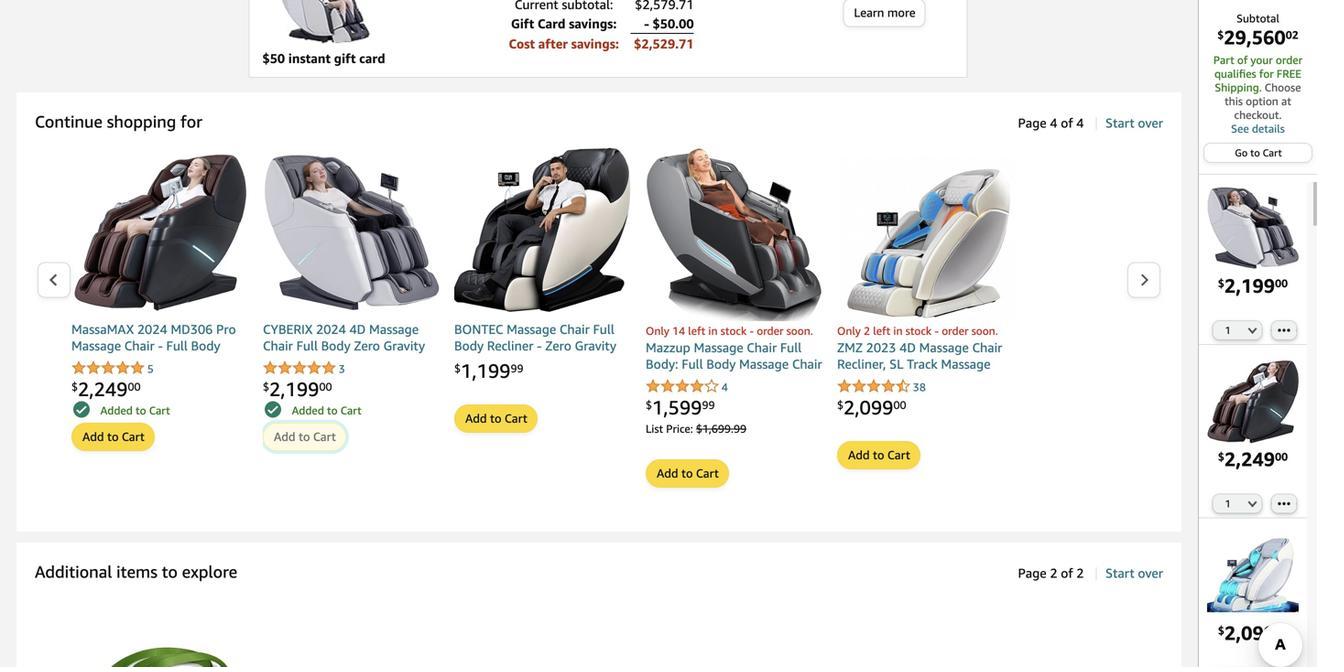 Task type: vqa. For each thing, say whether or not it's contained in the screenshot.
2 to the middle
yes



Task type: describe. For each thing, give the bounding box(es) containing it.
1 horizontal spatial 2,249
[[1225, 448, 1276, 471]]

2023
[[867, 340, 897, 356]]

4d inside cyberix 2024 4d massage chair full body zero gravity sl track shiatsu airbag massage recliner 15 auto programs+5 massage techniques,yoga stretch, waist heat & ai control a306pro (white)
[[350, 322, 366, 337]]

see details link
[[1209, 122, 1309, 136]]

full up charging,
[[781, 340, 802, 356]]

body inside 'massamax 2024 md306 pro massage chair - full body relaxation with yoga stretch, zero gravity, sl track, foot rollers, airbags, heating (black)'
[[191, 339, 220, 354]]

to down the "gravity,"
[[136, 404, 146, 417]]

see
[[1232, 122, 1250, 135]]

massage down 1,599
[[646, 424, 696, 439]]

more
[[888, 5, 916, 20]]

stretch, inside cyberix 2024 4d massage chair full body zero gravity sl track shiatsu airbag massage recliner 15 auto programs+5 massage techniques,yoga stretch, waist heat & ai control a306pro (white)
[[362, 405, 407, 421]]

shipping.
[[1215, 81, 1262, 94]]

with inside bontec massage chair full body recliner - zero gravity with heat and shiatsu foot massage office chair lcd touch screen display bluetooth speaker airbags foot rollers (white)
[[454, 355, 480, 371]]

add down price:
[[657, 467, 679, 481]]

recliner,
[[838, 357, 886, 372]]

only 14 left in stock - order soon. mazzup massage chair full body: full body massage chair with wireless charging, bluetooth, airbag, foot roller, zero gravity sl track 3d massage chair mu411 (grey)
[[646, 325, 823, 439]]

order for mazzup massage chair full body: full body massage chair with wireless charging, bluetooth, airbag, foot roller, zero gravity sl track 3d massage chair mu411 (grey)
[[757, 325, 784, 338]]

$ 2,199 00 inside list
[[263, 378, 332, 401]]

cart down "list price: $1,699.99"
[[696, 467, 719, 481]]

$2,529.71
[[634, 36, 694, 51]]

qualifies
[[1215, 67, 1257, 80]]

foot down bluetooth
[[454, 422, 481, 437]]

gift
[[511, 16, 534, 31]]

list price: $1,699.99
[[646, 423, 747, 436]]

only for zmz 2023 4d massage chair recliner, sl track massage chairs zero gravity full body with airbags, foot rollers, waist and calf heat, body scan, shortcut key, bluetooth, shiatsu recliner (gray)
[[838, 325, 861, 338]]

add to cart down techniques,yoga
[[274, 430, 336, 444]]

0 horizontal spatial for
[[181, 112, 202, 131]]

zmz 2023 4d massage chair recliner, sl track massage chairs zero gravity full body with airbags, foot rollers, waist and calf heat, body scan, shortcut key, bluetooth, shiatsu recliner (gray) link
[[838, 340, 1015, 457]]

massage up charging,
[[739, 357, 789, 372]]

to down screen
[[490, 412, 502, 426]]

38
[[913, 381, 926, 394]]

sl inside 'massamax 2024 md306 pro massage chair - full body relaxation with yoga stretch, zero gravity, sl track, foot rollers, airbags, heating (black)'
[[149, 372, 163, 387]]

list
[[646, 423, 664, 436]]

left for 2023
[[873, 325, 891, 338]]

order for zmz 2023 4d massage chair recliner, sl track massage chairs zero gravity full body with airbags, foot rollers, waist and calf heat, body scan, shortcut key, bluetooth, shiatsu recliner (gray)
[[942, 325, 969, 338]]

chair inside only 2 left in stock - order soon. zmz 2023 4d massage chair recliner, sl track massage chairs zero gravity full body with airbags, foot rollers, waist and calf heat, body scan, shortcut key, bluetooth, shiatsu recliner (gray)
[[973, 340, 1003, 356]]

cyberix 2024 4d massage chair full body zero gravity sl track shiatsu airbag massage recliner 15 auto programs+5 massage tech image
[[263, 144, 441, 322]]

lcd
[[579, 372, 602, 387]]

page for additional items to explore
[[1019, 566, 1047, 581]]

additional items to explore
[[35, 563, 237, 582]]

to up & on the bottom of page
[[327, 404, 338, 417]]

explore
[[182, 563, 237, 582]]

start over for additional items to explore
[[1106, 566, 1164, 581]]

2 horizontal spatial 4
[[1077, 115, 1084, 131]]

after
[[538, 36, 568, 51]]

&
[[329, 422, 339, 437]]

body right heat,
[[959, 407, 988, 422]]

chairs
[[838, 374, 873, 389]]

added for 2,199
[[292, 404, 324, 417]]

scan,
[[838, 424, 868, 439]]

1,599
[[652, 396, 702, 419]]

list containing 1,199
[[0, 144, 1015, 514]]

massage up heat,
[[941, 357, 991, 372]]

massage up programs+5
[[263, 372, 313, 387]]

$ down cyberix 2024 4d massage chair full body zero gravity sl track shiatsu airbag massage recliner 15 auto programs+5 massage techniques,yoga stretch, waist heat &amp; ai control a306pro (white) image
[[1219, 277, 1225, 290]]

$ inside subtotal $ 29,560 02
[[1218, 28, 1224, 41]]

part
[[1214, 54, 1235, 66]]

- inside only 14 left in stock - order soon. mazzup massage chair full body: full body massage chair with wireless charging, bluetooth, airbag, foot roller, zero gravity sl track 3d massage chair mu411 (grey)
[[750, 325, 754, 338]]

(black)
[[71, 405, 110, 421]]

$ 1,599 99
[[646, 396, 715, 419]]

order inside part of your order qualifies for free shipping.
[[1276, 54, 1303, 66]]

dropdown image for 2,199
[[1248, 327, 1258, 334]]

card
[[538, 16, 566, 31]]

(grey)
[[778, 424, 813, 439]]

cart down screen
[[505, 412, 528, 426]]

continue
[[35, 112, 103, 131]]

bontec massage chair full body recliner - zero gravity with heat and shiatsu foot massage office chair lcd touch screen display bluetooth speaker airbags foot rollers (white)
[[454, 322, 617, 437]]

speaker
[[516, 405, 562, 421]]

$ 2,249 00 inside list
[[71, 378, 141, 401]]

at
[[1282, 95, 1292, 108]]

page 2 of 2
[[1019, 566, 1084, 581]]

learn more button
[[844, 0, 925, 26]]

14
[[673, 325, 686, 338]]

checkout.
[[1235, 109, 1282, 121]]

airbag,
[[710, 390, 752, 406]]

(white) inside cyberix 2024 4d massage chair full body zero gravity sl track shiatsu airbag massage recliner 15 auto programs+5 massage techniques,yoga stretch, waist heat & ai control a306pro (white)
[[317, 439, 359, 454]]

mu411
[[732, 424, 775, 439]]

1 horizontal spatial 2,199
[[1225, 274, 1276, 297]]

zmz 2023 4d massage chair recliner, sl track massage chairs zero gravity full body with airbags, foot rollers, waist and calf image
[[838, 144, 1015, 322]]

for inside part of your order qualifies for free shipping.
[[1260, 67, 1274, 80]]

00 down massamax 2024 md306 pro massage chair - full body relaxation with yoga stretch, zero gravity, sl track, foot rollers, airbags, heating (black) image
[[1276, 451, 1288, 464]]

cyberix 2024 4d massage chair full body zero gravity sl track shiatsu airbag massage recliner 15 auto programs+5 massage techniques,yoga stretch, waist heat &amp; ai control a306pro (white) image
[[1208, 182, 1299, 274]]

part of your order qualifies for free shipping.
[[1214, 54, 1303, 94]]

zero inside 'massamax 2024 md306 pro massage chair - full body relaxation with yoga stretch, zero gravity, sl track, foot rollers, airbags, heating (black)'
[[71, 372, 98, 387]]

add down (black)
[[82, 430, 104, 444]]

$ inside $ 1,599 99
[[646, 399, 652, 412]]

only 2 left in stock - order soon. zmz 2023 4d massage chair recliner, sl track massage chairs zero gravity full body with airbags, foot rollers, waist and calf heat, body scan, shortcut key, bluetooth, shiatsu recliner (gray)
[[838, 325, 1014, 456]]

zmz
[[838, 340, 863, 356]]

2024 for 2,249
[[137, 322, 167, 337]]

$50
[[263, 51, 285, 66]]

- $50.00
[[644, 16, 694, 31]]

gravity,
[[101, 372, 145, 387]]

gravity inside bontec massage chair full body recliner - zero gravity with heat and shiatsu foot massage office chair lcd touch screen display bluetooth speaker airbags foot rollers (white)
[[575, 339, 617, 354]]

$ 1,199 99
[[454, 360, 524, 382]]

to right items
[[162, 563, 178, 582]]

00 down 3 link
[[319, 381, 332, 393]]

add to cart down shortcut
[[849, 448, 911, 463]]

heat,
[[925, 407, 955, 422]]

to down techniques,yoga
[[299, 430, 310, 444]]

key,
[[926, 424, 949, 439]]

airbags, inside 'massamax 2024 md306 pro massage chair - full body relaxation with yoga stretch, zero gravity, sl track, foot rollers, airbags, heating (black)'
[[118, 389, 164, 404]]

2,199 inside list
[[269, 378, 319, 401]]

sl inside only 2 left in stock - order soon. zmz 2023 4d massage chair recliner, sl track massage chairs zero gravity full body with airbags, foot rollers, waist and calf heat, body scan, shortcut key, bluetooth, shiatsu recliner (gray)
[[890, 357, 904, 372]]

and inside only 2 left in stock - order soon. zmz 2023 4d massage chair recliner, sl track massage chairs zero gravity full body with airbags, foot rollers, waist and calf heat, body scan, shortcut key, bluetooth, shiatsu recliner (gray)
[[873, 407, 895, 422]]

subtotal
[[1237, 12, 1280, 25]]

with inside 'massamax 2024 md306 pro massage chair - full body relaxation with yoga stretch, zero gravity, sl track, foot rollers, airbags, heating (black)'
[[136, 355, 161, 371]]

with inside only 14 left in stock - order soon. mazzup massage chair full body: full body massage chair with wireless charging, bluetooth, airbag, foot roller, zero gravity sl track 3d massage chair mu411 (grey)
[[646, 374, 672, 389]]

added to cart for 2,249
[[100, 404, 170, 417]]

4 link
[[646, 379, 728, 396]]

massage inside 'massamax 2024 md306 pro massage chair - full body relaxation with yoga stretch, zero gravity, sl track, foot rollers, airbags, heating (black)'
[[71, 339, 121, 354]]

bontec massage chair full body recliner - zero gravity with heat and shiatsu foot massage office chair lcd touch screen displ image
[[454, 144, 632, 322]]

airbags, inside only 2 left in stock - order soon. zmz 2023 4d massage chair recliner, sl track massage chairs zero gravity full body with airbags, foot rollers, waist and calf heat, body scan, shortcut key, bluetooth, shiatsu recliner (gray)
[[866, 390, 913, 406]]

4 inside list
[[722, 381, 728, 394]]

cart up the ai
[[341, 404, 362, 417]]

ai
[[342, 422, 354, 437]]

2,249 inside list
[[78, 378, 128, 401]]

5 link
[[71, 361, 154, 377]]

- inside bontec massage chair full body recliner - zero gravity with heat and shiatsu foot massage office chair lcd touch screen display bluetooth speaker airbags foot rollers (white)
[[537, 339, 542, 354]]

of for continue shopping for
[[1061, 115, 1074, 131]]

00 down '5' link
[[128, 381, 141, 393]]

- inside 'massamax 2024 md306 pro massage chair - full body relaxation with yoga stretch, zero gravity, sl track, foot rollers, airbags, heating (black)'
[[158, 339, 163, 354]]

your
[[1251, 54, 1273, 66]]

massamax
[[71, 322, 134, 337]]

shopping
[[107, 112, 176, 131]]

$ down 3 link
[[263, 381, 269, 393]]

3d
[[772, 407, 789, 422]]

massage down the 15
[[337, 389, 387, 404]]

1 horizontal spatial $ 2,199 00
[[1219, 274, 1288, 297]]

charging,
[[726, 374, 782, 389]]

track,
[[166, 372, 200, 387]]

rollers, inside 'massamax 2024 md306 pro massage chair - full body relaxation with yoga stretch, zero gravity, sl track, foot rollers, airbags, heating (black)'
[[71, 389, 114, 404]]

massage up office
[[507, 322, 556, 337]]

alert image for 2,199
[[265, 402, 281, 418]]

md306
[[171, 322, 213, 337]]

to down (black)
[[107, 430, 119, 444]]

page for continue shopping for
[[1019, 115, 1047, 131]]

body inside only 14 left in stock - order soon. mazzup massage chair full body: full body massage chair with wireless charging, bluetooth, airbag, foot roller, zero gravity sl track 3d massage chair mu411 (grey)
[[707, 357, 736, 372]]

and inside bontec massage chair full body recliner - zero gravity with heat and shiatsu foot massage office chair lcd touch screen display bluetooth speaker airbags foot rollers (white)
[[514, 355, 536, 371]]

control
[[357, 422, 401, 437]]

2 horizontal spatial 2
[[1077, 566, 1084, 581]]

29,560
[[1224, 26, 1286, 49]]

foot inside only 2 left in stock - order soon. zmz 2023 4d massage chair recliner, sl track massage chairs zero gravity full body with airbags, foot rollers, waist and calf heat, body scan, shortcut key, bluetooth, shiatsu recliner (gray)
[[917, 390, 943, 406]]

00 down 4d massage chair full body zero gravity thai stretching with 57&#39;&#39; dual-core sl track, 6 auto massage mode, body scaning, ai voice, built-in heat, shortcut key, bluetooth,air system for home, office image
[[1276, 625, 1288, 638]]

gravity inside only 2 left in stock - order soon. zmz 2023 4d massage chair recliner, sl track massage chairs zero gravity full body with airbags, foot rollers, waist and calf heat, body scan, shortcut key, bluetooth, shiatsu recliner (gray)
[[906, 374, 948, 389]]

start over link for additional items to explore
[[1106, 566, 1164, 581]]

add to cart down (black)
[[82, 430, 145, 444]]

recliner inside bontec massage chair full body recliner - zero gravity with heat and shiatsu foot massage office chair lcd touch screen display bluetooth speaker airbags foot rollers (white)
[[487, 339, 534, 354]]

go
[[1235, 147, 1248, 159]]

massage up 38
[[920, 340, 969, 356]]

over for additional items to explore
[[1138, 566, 1164, 581]]

learn more
[[854, 5, 916, 20]]

pro
[[216, 322, 236, 337]]

with inside only 2 left in stock - order soon. zmz 2023 4d massage chair recliner, sl track massage chairs zero gravity full body with airbags, foot rollers, waist and calf heat, body scan, shortcut key, bluetooth, shiatsu recliner (gray)
[[838, 390, 863, 406]]

massage up the touch
[[454, 372, 504, 387]]

soon. for massage
[[972, 325, 999, 338]]

to down price:
[[682, 467, 693, 481]]

added to cart for 2,199
[[292, 404, 362, 417]]

cart down shortcut
[[888, 448, 911, 463]]

full inside bontec massage chair full body recliner - zero gravity with heat and shiatsu foot massage office chair lcd touch screen display bluetooth speaker airbags foot rollers (white)
[[593, 322, 615, 337]]

$ inside $ 1,199 99
[[454, 362, 461, 375]]

roller,
[[785, 390, 821, 406]]

massage up airbag
[[369, 322, 419, 337]]

over for continue shopping for
[[1138, 115, 1164, 131]]

go to cart
[[1235, 147, 1283, 159]]

02
[[1286, 28, 1299, 41]]

bluetooth
[[454, 405, 512, 421]]

foot up lcd
[[586, 355, 612, 371]]

track inside only 14 left in stock - order soon. mazzup massage chair full body: full body massage chair with wireless charging, bluetooth, airbag, foot roller, zero gravity sl track 3d massage chair mu411 (grey)
[[738, 407, 769, 422]]

heat inside bontec massage chair full body recliner - zero gravity with heat and shiatsu foot massage office chair lcd touch screen display bluetooth speaker airbags foot rollers (white)
[[483, 355, 511, 371]]

$ up (black)
[[71, 381, 78, 393]]

gift card savings:
[[511, 16, 617, 31]]

3
[[339, 363, 345, 376]]

zero inside cyberix 2024 4d massage chair full body zero gravity sl track shiatsu airbag massage recliner 15 auto programs+5 massage techniques,yoga stretch, waist heat & ai control a306pro (white)
[[354, 339, 380, 354]]

continue shopping for
[[35, 112, 202, 131]]

massage up wireless
[[694, 340, 744, 356]]

chair inside cyberix 2024 4d massage chair full body zero gravity sl track shiatsu airbag massage recliner 15 auto programs+5 massage techniques,yoga stretch, waist heat & ai control a306pro (white)
[[263, 339, 293, 354]]

shortcut
[[872, 424, 922, 439]]

choose
[[1265, 81, 1302, 94]]

1 horizontal spatial 4
[[1050, 115, 1058, 131]]

body right 38
[[976, 374, 1005, 389]]

2,099 inside list
[[844, 396, 894, 419]]



Task type: locate. For each thing, give the bounding box(es) containing it.
full inside only 2 left in stock - order soon. zmz 2023 4d massage chair recliner, sl track massage chairs zero gravity full body with airbags, foot rollers, waist and calf heat, body scan, shortcut key, bluetooth, shiatsu recliner (gray)
[[951, 374, 973, 389]]

foot inside 'massamax 2024 md306 pro massage chair - full body relaxation with yoga stretch, zero gravity, sl track, foot rollers, airbags, heating (black)'
[[203, 372, 230, 387]]

order up charging,
[[757, 325, 784, 338]]

foot inside only 14 left in stock - order soon. mazzup massage chair full body: full body massage chair with wireless charging, bluetooth, airbag, foot roller, zero gravity sl track 3d massage chair mu411 (grey)
[[755, 390, 781, 406]]

0 horizontal spatial 2,249
[[78, 378, 128, 401]]

and up shortcut
[[873, 407, 895, 422]]

and
[[514, 355, 536, 371], [873, 407, 895, 422]]

bluetooth, inside only 2 left in stock - order soon. zmz 2023 4d massage chair recliner, sl track massage chairs zero gravity full body with airbags, foot rollers, waist and calf heat, body scan, shortcut key, bluetooth, shiatsu recliner (gray)
[[952, 424, 1014, 439]]

$50 instant gift card
[[263, 51, 385, 66]]

stretch,
[[197, 355, 242, 371], [362, 405, 407, 421]]

1 horizontal spatial in
[[894, 325, 903, 338]]

1 vertical spatial 2,099
[[1225, 622, 1276, 645]]

track inside only 2 left in stock - order soon. zmz 2023 4d massage chair recliner, sl track massage chairs zero gravity full body with airbags, foot rollers, waist and calf heat, body scan, shortcut key, bluetooth, shiatsu recliner (gray)
[[907, 357, 938, 372]]

zero inside only 14 left in stock - order soon. mazzup massage chair full body: full body massage chair with wireless charging, bluetooth, airbag, foot roller, zero gravity sl track 3d massage chair mu411 (grey)
[[646, 407, 672, 422]]

waist inside cyberix 2024 4d massage chair full body zero gravity sl track shiatsu airbag massage recliner 15 auto programs+5 massage techniques,yoga stretch, waist heat & ai control a306pro (white)
[[263, 422, 295, 437]]

added for 2,249
[[100, 404, 133, 417]]

0 horizontal spatial $ 2,249 00
[[71, 378, 141, 401]]

gravity up heat,
[[906, 374, 948, 389]]

foot up 3d
[[755, 390, 781, 406]]

0 vertical spatial page
[[1019, 115, 1047, 131]]

of
[[1238, 54, 1248, 66], [1061, 115, 1074, 131], [1061, 566, 1074, 581]]

gift
[[334, 51, 356, 66]]

1 over from the top
[[1138, 115, 1164, 131]]

1 up 4d massage chair full body zero gravity thai stretching with 57&#39;&#39; dual-core sl track, 6 auto massage mode, body scaning, ai voice, built-in heat, shortcut key, bluetooth,air system for home, office image
[[1226, 499, 1231, 510]]

None submit
[[455, 406, 537, 432], [72, 424, 154, 451], [838, 442, 920, 469], [647, 461, 728, 487], [455, 406, 537, 432], [72, 424, 154, 451], [838, 442, 920, 469], [647, 461, 728, 487]]

soon. inside only 14 left in stock - order soon. mazzup massage chair full body: full body massage chair with wireless charging, bluetooth, airbag, foot roller, zero gravity sl track 3d massage chair mu411 (grey)
[[787, 325, 813, 338]]

page 4 of 4
[[1019, 115, 1084, 131]]

2 horizontal spatial recliner
[[884, 440, 930, 456]]

0 vertical spatial 99
[[511, 362, 524, 375]]

add down techniques,yoga
[[274, 430, 296, 444]]

1 left from the left
[[688, 325, 706, 338]]

1 start from the top
[[1106, 115, 1135, 131]]

recliner left the 15
[[316, 372, 362, 387]]

stock inside only 14 left in stock - order soon. mazzup massage chair full body: full body massage chair with wireless charging, bluetooth, airbag, foot roller, zero gravity sl track 3d massage chair mu411 (grey)
[[721, 325, 747, 338]]

mazzup massage chair full body: full body massage chair with wireless charging, bluetooth, airbag, foot roller, zero gravity image
[[646, 144, 824, 322]]

0 horizontal spatial added to cart
[[100, 404, 170, 417]]

display
[[535, 389, 577, 404]]

massage up relaxation on the left bottom of the page
[[71, 339, 121, 354]]

start right page 4 of 4 in the right of the page
[[1106, 115, 1135, 131]]

2 start over from the top
[[1106, 566, 1164, 581]]

body up 3
[[321, 339, 351, 354]]

4d right 2023
[[900, 340, 916, 356]]

in for 2023
[[894, 325, 903, 338]]

1 horizontal spatial (white)
[[527, 422, 570, 437]]

$ up the touch
[[454, 362, 461, 375]]

start over link right page 4 of 4 in the right of the page
[[1106, 115, 1164, 131]]

0 horizontal spatial in
[[709, 325, 718, 338]]

gravity inside only 14 left in stock - order soon. mazzup massage chair full body: full body massage chair with wireless charging, bluetooth, airbag, foot roller, zero gravity sl track 3d massage chair mu411 (grey)
[[676, 407, 717, 422]]

1 start over link from the top
[[1106, 115, 1164, 131]]

5
[[147, 363, 154, 376]]

0 vertical spatial $ 2,249 00
[[71, 378, 141, 401]]

1 horizontal spatial $ 2,249 00
[[1219, 448, 1288, 471]]

$ 2,099 00 inside list
[[838, 396, 907, 419]]

1 1 from the top
[[1226, 325, 1231, 337]]

2024 inside 'massamax 2024 md306 pro massage chair - full body relaxation with yoga stretch, zero gravity, sl track, foot rollers, airbags, heating (black)'
[[137, 322, 167, 337]]

1 vertical spatial dropdown image
[[1248, 501, 1258, 508]]

sl inside only 14 left in stock - order soon. mazzup massage chair full body: full body massage chair with wireless charging, bluetooth, airbag, foot roller, zero gravity sl track 3d massage chair mu411 (grey)
[[721, 407, 735, 422]]

1 vertical spatial heat
[[298, 422, 326, 437]]

2 in from the left
[[894, 325, 903, 338]]

00 down cyberix 2024 4d massage chair full body zero gravity sl track shiatsu airbag massage recliner 15 auto programs+5 massage techniques,yoga stretch, waist heat &amp; ai control a306pro (white) image
[[1276, 277, 1288, 290]]

full up 3 link
[[296, 339, 318, 354]]

2 over from the top
[[1138, 566, 1164, 581]]

stretch, inside 'massamax 2024 md306 pro massage chair - full body relaxation with yoga stretch, zero gravity, sl track, foot rollers, airbags, heating (black)'
[[197, 355, 242, 371]]

1 vertical spatial $ 2,249 00
[[1219, 448, 1288, 471]]

gravity up "list price: $1,699.99"
[[676, 407, 717, 422]]

order up zmz 2023 4d massage chair recliner, sl track massage chairs zero gravity full body with airbags, foot rollers, waist and calf heat, body scan, shortcut key, bluetooth, shiatsu recliner (gray) link
[[942, 325, 969, 338]]

2 for left
[[864, 325, 871, 338]]

2 start over link from the top
[[1106, 566, 1164, 581]]

2024 up 3
[[316, 322, 346, 337]]

savings: for gift card savings:
[[569, 16, 617, 31]]

only inside only 2 left in stock - order soon. zmz 2023 4d massage chair recliner, sl track massage chairs zero gravity full body with airbags, foot rollers, waist and calf heat, body scan, shortcut key, bluetooth, shiatsu recliner (gray)
[[838, 325, 861, 338]]

0 vertical spatial 2,249
[[78, 378, 128, 401]]

$ up part
[[1218, 28, 1224, 41]]

massamax 2024 md306 pro massage chair - full body relaxation with yoga stretch, zero gravity, sl track, foot rollers, airbags image
[[71, 144, 249, 322]]

0 horizontal spatial bluetooth,
[[646, 390, 707, 406]]

$ down chairs
[[838, 399, 844, 412]]

1 vertical spatial 4d
[[900, 340, 916, 356]]

2 page from the top
[[1019, 566, 1047, 581]]

waist inside only 2 left in stock - order soon. zmz 2023 4d massage chair recliner, sl track massage chairs zero gravity full body with airbags, foot rollers, waist and calf heat, body scan, shortcut key, bluetooth, shiatsu recliner (gray)
[[838, 407, 870, 422]]

airbags,
[[118, 389, 164, 404], [866, 390, 913, 406]]

1 alert image from the left
[[73, 402, 90, 418]]

heat inside cyberix 2024 4d massage chair full body zero gravity sl track shiatsu airbag massage recliner 15 auto programs+5 massage techniques,yoga stretch, waist heat & ai control a306pro (white)
[[298, 422, 326, 437]]

cart left the ai
[[313, 430, 336, 444]]

99 inside $ 1,599 99
[[702, 399, 715, 412]]

go to cart link
[[1205, 144, 1312, 162]]

0 horizontal spatial and
[[514, 355, 536, 371]]

track up programs+5
[[280, 355, 311, 371]]

waist up the a306pro
[[263, 422, 295, 437]]

over
[[1138, 115, 1164, 131], [1138, 566, 1164, 581]]

screen
[[493, 389, 532, 404]]

in inside only 14 left in stock - order soon. mazzup massage chair full body: full body massage chair with wireless charging, bluetooth, airbag, foot roller, zero gravity sl track 3d massage chair mu411 (grey)
[[709, 325, 718, 338]]

in up 2023
[[894, 325, 903, 338]]

1 vertical spatial recliner
[[316, 372, 362, 387]]

0 horizontal spatial stretch,
[[197, 355, 242, 371]]

0 vertical spatial recliner
[[487, 339, 534, 354]]

dropdown image up massamax 2024 md306 pro massage chair - full body relaxation with yoga stretch, zero gravity, sl track, foot rollers, airbags, heating (black) image
[[1248, 327, 1258, 334]]

dropdown image
[[1248, 327, 1258, 334], [1248, 501, 1258, 508]]

track inside cyberix 2024 4d massage chair full body zero gravity sl track shiatsu airbag massage recliner 15 auto programs+5 massage techniques,yoga stretch, waist heat & ai control a306pro (white)
[[280, 355, 311, 371]]

1 for 2,199
[[1226, 325, 1231, 337]]

body inside cyberix 2024 4d massage chair full body zero gravity sl track shiatsu airbag massage recliner 15 auto programs+5 massage techniques,yoga stretch, waist heat & ai control a306pro (white)
[[321, 339, 351, 354]]

1 horizontal spatial added
[[292, 404, 324, 417]]

learn
[[854, 5, 885, 20]]

track up 38
[[907, 357, 938, 372]]

1 for 2,249
[[1226, 499, 1231, 510]]

0 vertical spatial $ 2,099 00
[[838, 396, 907, 419]]

only up "zmz"
[[838, 325, 861, 338]]

(gray)
[[933, 440, 968, 456]]

body up wireless
[[707, 357, 736, 372]]

airbags, down the "gravity,"
[[118, 389, 164, 404]]

chair
[[560, 322, 590, 337], [124, 339, 155, 354], [263, 339, 293, 354], [747, 340, 777, 356], [973, 340, 1003, 356], [792, 357, 823, 372], [546, 372, 576, 387], [699, 424, 729, 439]]

soon. up roller, at the bottom right of the page
[[787, 325, 813, 338]]

1 horizontal spatial 4d
[[900, 340, 916, 356]]

start right page 2 of 2
[[1106, 566, 1135, 581]]

1 vertical spatial for
[[181, 112, 202, 131]]

0 vertical spatial over
[[1138, 115, 1164, 131]]

2 dropdown image from the top
[[1248, 501, 1258, 508]]

body inside bontec massage chair full body recliner - zero gravity with heat and shiatsu foot massage office chair lcd touch screen display bluetooth speaker airbags foot rollers (white)
[[454, 339, 484, 354]]

heat
[[483, 355, 511, 371], [298, 422, 326, 437]]

1 horizontal spatial only
[[838, 325, 861, 338]]

sl down 2023
[[890, 357, 904, 372]]

1 horizontal spatial bluetooth,
[[952, 424, 1014, 439]]

1 start over from the top
[[1106, 115, 1164, 131]]

body
[[191, 339, 220, 354], [321, 339, 351, 354], [454, 339, 484, 354], [707, 357, 736, 372], [976, 374, 1005, 389], [959, 407, 988, 422]]

of for additional items to explore
[[1061, 566, 1074, 581]]

subtotal $ 29,560 02
[[1218, 12, 1299, 49]]

zero inside only 2 left in stock - order soon. zmz 2023 4d massage chair recliner, sl track massage chairs zero gravity full body with airbags, foot rollers, waist and calf heat, body scan, shortcut key, bluetooth, shiatsu recliner (gray)
[[877, 374, 903, 389]]

1 soon. from the left
[[787, 325, 813, 338]]

0 horizontal spatial waist
[[263, 422, 295, 437]]

full up wireless
[[682, 357, 703, 372]]

added to cart up & on the bottom of page
[[292, 404, 362, 417]]

0 vertical spatial of
[[1238, 54, 1248, 66]]

start over
[[1106, 115, 1164, 131], [1106, 566, 1164, 581]]

to inside 'link'
[[1251, 147, 1261, 159]]

with
[[136, 355, 161, 371], [454, 355, 480, 371], [646, 374, 672, 389], [838, 390, 863, 406]]

2 soon. from the left
[[972, 325, 999, 338]]

page
[[1019, 115, 1047, 131], [1019, 566, 1047, 581]]

for right shopping
[[181, 112, 202, 131]]

wireless
[[675, 374, 723, 389]]

item in your cart image
[[278, 0, 370, 49]]

add to cart down price:
[[657, 467, 719, 481]]

0 horizontal spatial 4
[[722, 381, 728, 394]]

chair inside 'massamax 2024 md306 pro massage chair - full body relaxation with yoga stretch, zero gravity, sl track, foot rollers, airbags, heating (black)'
[[124, 339, 155, 354]]

1 horizontal spatial 99
[[702, 399, 715, 412]]

0 vertical spatial 1
[[1226, 325, 1231, 337]]

rollers, up (black)
[[71, 389, 114, 404]]

1 horizontal spatial alert image
[[265, 402, 281, 418]]

shiatsu inside bontec massage chair full body recliner - zero gravity with heat and shiatsu foot massage office chair lcd touch screen display bluetooth speaker airbags foot rollers (white)
[[540, 355, 582, 371]]

0 horizontal spatial recliner
[[316, 372, 362, 387]]

a306pro
[[263, 439, 314, 454]]

soon. inside only 2 left in stock - order soon. zmz 2023 4d massage chair recliner, sl track massage chairs zero gravity full body with airbags, foot rollers, waist and calf heat, body scan, shortcut key, bluetooth, shiatsu recliner (gray)
[[972, 325, 999, 338]]

0 horizontal spatial $ 2,099 00
[[838, 396, 907, 419]]

waist
[[838, 407, 870, 422], [263, 422, 295, 437]]

4d massage chair full body zero gravity thai stretching with 57&#39;&#39; dual-core sl track, 6 auto massage mode, body scaning, ai voice, built-in heat, shortcut key, bluetooth,air system for home, office image
[[1208, 530, 1299, 622]]

mazzup massage chair full body: full body massage chair with wireless charging, bluetooth, airbag, foot roller, zero gravity sl track 3d massage chair mu411 (grey) link
[[646, 340, 824, 440]]

stock for chair
[[721, 325, 747, 338]]

1 2024 from the left
[[137, 322, 167, 337]]

2 only from the left
[[838, 325, 861, 338]]

1 vertical spatial start
[[1106, 566, 1135, 581]]

0 vertical spatial 2,199
[[1225, 274, 1276, 297]]

15
[[366, 372, 381, 387]]

full inside 'massamax 2024 md306 pro massage chair - full body relaxation with yoga stretch, zero gravity, sl track, foot rollers, airbags, heating (black)'
[[166, 339, 188, 354]]

shiatsu inside cyberix 2024 4d massage chair full body zero gravity sl track shiatsu airbag massage recliner 15 auto programs+5 massage techniques,yoga stretch, waist heat & ai control a306pro (white)
[[315, 355, 357, 371]]

0 vertical spatial bluetooth,
[[646, 390, 707, 406]]

stretch, up control
[[362, 405, 407, 421]]

add down scan,
[[849, 448, 870, 463]]

1 in from the left
[[709, 325, 718, 338]]

0 horizontal spatial shiatsu
[[315, 355, 357, 371]]

1 horizontal spatial left
[[873, 325, 891, 338]]

massage
[[369, 322, 419, 337], [507, 322, 556, 337], [71, 339, 121, 354], [694, 340, 744, 356], [920, 340, 969, 356], [739, 357, 789, 372], [941, 357, 991, 372], [263, 372, 313, 387], [454, 372, 504, 387], [337, 389, 387, 404], [646, 424, 696, 439]]

zero
[[354, 339, 380, 354], [545, 339, 572, 354], [71, 372, 98, 387], [877, 374, 903, 389], [646, 407, 672, 422]]

order up free at the right of the page
[[1276, 54, 1303, 66]]

touch
[[454, 389, 489, 404]]

1 up massamax 2024 md306 pro massage chair - full body relaxation with yoga stretch, zero gravity, sl track, foot rollers, airbags, heating (black) image
[[1226, 325, 1231, 337]]

1 horizontal spatial waist
[[838, 407, 870, 422]]

waist up scan,
[[838, 407, 870, 422]]

$ 2,099 00
[[838, 396, 907, 419], [1219, 622, 1288, 645]]

$ 2,249 00
[[71, 378, 141, 401], [1219, 448, 1288, 471]]

order inside only 2 left in stock - order soon. zmz 2023 4d massage chair recliner, sl track massage chairs zero gravity full body with airbags, foot rollers, waist and calf heat, body scan, shortcut key, bluetooth, shiatsu recliner (gray)
[[942, 325, 969, 338]]

full inside cyberix 2024 4d massage chair full body zero gravity sl track shiatsu airbag massage recliner 15 auto programs+5 massage techniques,yoga stretch, waist heat & ai control a306pro (white)
[[296, 339, 318, 354]]

1 vertical spatial of
[[1061, 115, 1074, 131]]

2 start from the top
[[1106, 566, 1135, 581]]

left for massage
[[688, 325, 706, 338]]

cyberix 2024 4d massage chair full body zero gravity sl track shiatsu airbag massage recliner 15 auto programs+5 massage techniques,yoga stretch, waist heat & ai control a306pro (white) link
[[263, 322, 441, 455]]

zero down relaxation on the left bottom of the page
[[71, 372, 98, 387]]

$50.00
[[653, 16, 694, 31]]

0 horizontal spatial soon.
[[787, 325, 813, 338]]

$ down 4d massage chair full body zero gravity thai stretching with 57&#39;&#39; dual-core sl track, 6 auto massage mode, body scaning, ai voice, built-in heat, shortcut key, bluetooth,air system for home, office image
[[1219, 625, 1225, 638]]

0 vertical spatial $ 2,199 00
[[1219, 274, 1288, 297]]

sl inside cyberix 2024 4d massage chair full body zero gravity sl track shiatsu airbag massage recliner 15 auto programs+5 massage techniques,yoga stretch, waist heat & ai control a306pro (white)
[[263, 355, 277, 371]]

added to cart
[[100, 404, 170, 417], [292, 404, 362, 417]]

0 horizontal spatial 99
[[511, 362, 524, 375]]

0 horizontal spatial (white)
[[317, 439, 359, 454]]

1 vertical spatial 2,199
[[269, 378, 319, 401]]

cost after savings:
[[509, 36, 619, 51]]

0 horizontal spatial rollers,
[[71, 389, 114, 404]]

cost
[[509, 36, 535, 51]]

add to cart down screen
[[465, 412, 528, 426]]

1 horizontal spatial $ 2,099 00
[[1219, 622, 1288, 645]]

bluetooth, inside only 14 left in stock - order soon. mazzup massage chair full body: full body massage chair with wireless charging, bluetooth, airbag, foot roller, zero gravity sl track 3d massage chair mu411 (grey)
[[646, 390, 707, 406]]

00 down "38" link
[[894, 399, 907, 412]]

soon.
[[787, 325, 813, 338], [972, 325, 999, 338]]

1 horizontal spatial 2,099
[[1225, 622, 1276, 645]]

full up heat,
[[951, 374, 973, 389]]

1 horizontal spatial stock
[[906, 325, 932, 338]]

2
[[864, 325, 871, 338], [1050, 566, 1058, 581], [1077, 566, 1084, 581]]

1 vertical spatial page
[[1019, 566, 1047, 581]]

full up lcd
[[593, 322, 615, 337]]

left
[[688, 325, 706, 338], [873, 325, 891, 338]]

order
[[1276, 54, 1303, 66], [757, 325, 784, 338], [942, 325, 969, 338]]

stock inside only 2 left in stock - order soon. zmz 2023 4d massage chair recliner, sl track massage chairs zero gravity full body with airbags, foot rollers, waist and calf heat, body scan, shortcut key, bluetooth, shiatsu recliner (gray)
[[906, 325, 932, 338]]

rollers, inside only 2 left in stock - order soon. zmz 2023 4d massage chair recliner, sl track massage chairs zero gravity full body with airbags, foot rollers, waist and calf heat, body scan, shortcut key, bluetooth, shiatsu recliner (gray)
[[946, 390, 989, 406]]

2,099
[[844, 396, 894, 419], [1225, 622, 1276, 645]]

0 horizontal spatial stock
[[721, 325, 747, 338]]

0 horizontal spatial only
[[646, 325, 670, 338]]

1 dropdown image from the top
[[1248, 327, 1258, 334]]

dropdown image for 2,249
[[1248, 501, 1258, 508]]

cart down the "gravity,"
[[122, 430, 145, 444]]

in inside only 2 left in stock - order soon. zmz 2023 4d massage chair recliner, sl track massage chairs zero gravity full body with airbags, foot rollers, waist and calf heat, body scan, shortcut key, bluetooth, shiatsu recliner (gray)
[[894, 325, 903, 338]]

(white) inside bontec massage chair full body recliner - zero gravity with heat and shiatsu foot massage office chair lcd touch screen display bluetooth speaker airbags foot rollers (white)
[[527, 422, 570, 437]]

programs+5
[[263, 389, 334, 404]]

0 vertical spatial stretch,
[[197, 355, 242, 371]]

2 horizontal spatial shiatsu
[[838, 440, 880, 456]]

only inside only 14 left in stock - order soon. mazzup massage chair full body: full body massage chair with wireless charging, bluetooth, airbag, foot roller, zero gravity sl track 3d massage chair mu411 (grey)
[[646, 325, 670, 338]]

2 alert image from the left
[[265, 402, 281, 418]]

0 horizontal spatial 2,099
[[844, 396, 894, 419]]

2 2024 from the left
[[316, 322, 346, 337]]

0 vertical spatial 2,099
[[844, 396, 894, 419]]

1 horizontal spatial for
[[1260, 67, 1274, 80]]

1 horizontal spatial order
[[942, 325, 969, 338]]

sl
[[263, 355, 277, 371], [890, 357, 904, 372], [149, 372, 163, 387], [721, 407, 735, 422]]

1 horizontal spatial rollers,
[[946, 390, 989, 406]]

start over for continue shopping for
[[1106, 115, 1164, 131]]

1,199
[[461, 360, 511, 382]]

order inside only 14 left in stock - order soon. mazzup massage chair full body: full body massage chair with wireless charging, bluetooth, airbag, foot roller, zero gravity sl track 3d massage chair mu411 (grey)
[[757, 325, 784, 338]]

(white) down & on the bottom of page
[[317, 439, 359, 454]]

2 left from the left
[[873, 325, 891, 338]]

1 vertical spatial 1
[[1226, 499, 1231, 510]]

1 vertical spatial start over
[[1106, 566, 1164, 581]]

added down programs+5
[[292, 404, 324, 417]]

0 horizontal spatial track
[[280, 355, 311, 371]]

recliner inside cyberix 2024 4d massage chair full body zero gravity sl track shiatsu airbag massage recliner 15 auto programs+5 massage techniques,yoga stretch, waist heat & ai control a306pro (white)
[[316, 372, 362, 387]]

recliner inside only 2 left in stock - order soon. zmz 2023 4d massage chair recliner, sl track massage chairs zero gravity full body with airbags, foot rollers, waist and calf heat, body scan, shortcut key, bluetooth, shiatsu recliner (gray)
[[884, 440, 930, 456]]

0 horizontal spatial 2
[[864, 325, 871, 338]]

added down the "gravity,"
[[100, 404, 133, 417]]

0 horizontal spatial alert image
[[73, 402, 90, 418]]

in
[[709, 325, 718, 338], [894, 325, 903, 338]]

alert image down relaxation on the left bottom of the page
[[73, 402, 90, 418]]

heat up office
[[483, 355, 511, 371]]

card
[[359, 51, 385, 66]]

3 link
[[263, 361, 345, 377]]

previous image
[[49, 274, 59, 287]]

2 added to cart from the left
[[292, 404, 362, 417]]

0 horizontal spatial 2,199
[[269, 378, 319, 401]]

2 added from the left
[[292, 404, 324, 417]]

techniques,yoga
[[263, 405, 359, 421]]

massamax 2024 md306 pro massage chair - full body relaxation with yoga stretch, zero gravity, sl track, foot rollers, airbags, heating (black)
[[71, 322, 242, 421]]

0 horizontal spatial left
[[688, 325, 706, 338]]

alert image
[[73, 402, 90, 418], [265, 402, 281, 418]]

stock
[[721, 325, 747, 338], [906, 325, 932, 338]]

0 horizontal spatial $ 2,199 00
[[263, 378, 332, 401]]

added to cart down the "gravity,"
[[100, 404, 170, 417]]

auto
[[384, 372, 412, 387]]

to down shortcut
[[873, 448, 885, 463]]

calf
[[898, 407, 921, 422]]

2 horizontal spatial order
[[1276, 54, 1303, 66]]

stock up 38
[[906, 325, 932, 338]]

left inside only 14 left in stock - order soon. mazzup massage chair full body: full body massage chair with wireless charging, bluetooth, airbag, foot roller, zero gravity sl track 3d massage chair mu411 (grey)
[[688, 325, 706, 338]]

1 horizontal spatial track
[[738, 407, 769, 422]]

1 added to cart from the left
[[100, 404, 170, 417]]

mazzup
[[646, 340, 691, 356]]

massamax 2024 md306 pro massage chair - full body relaxation with yoga stretch, zero gravity, sl track, foot rollers, airbags, heating (black) image
[[1208, 356, 1299, 448]]

2 1 from the top
[[1226, 499, 1231, 510]]

in for massage
[[709, 325, 718, 338]]

2024 left "md306" on the left of the page
[[137, 322, 167, 337]]

add down the touch
[[465, 412, 487, 426]]

savings: for cost after savings:
[[571, 36, 619, 51]]

gravity inside cyberix 2024 4d massage chair full body zero gravity sl track shiatsu airbag massage recliner 15 auto programs+5 massage techniques,yoga stretch, waist heat & ai control a306pro (white)
[[384, 339, 425, 354]]

zero inside bontec massage chair full body recliner - zero gravity with heat and shiatsu foot massage office chair lcd touch screen display bluetooth speaker airbags foot rollers (white)
[[545, 339, 572, 354]]

track
[[280, 355, 311, 371], [907, 357, 938, 372], [738, 407, 769, 422]]

gravity up lcd
[[575, 339, 617, 354]]

price:
[[666, 423, 693, 436]]

instant
[[288, 51, 331, 66]]

dropdown image up 4d massage chair full body zero gravity thai stretching with 57&#39;&#39; dual-core sl track, 6 auto massage mode, body scaning, ai voice, built-in heat, shortcut key, bluetooth,air system for home, office image
[[1248, 501, 1258, 508]]

1 horizontal spatial airbags,
[[866, 390, 913, 406]]

next image
[[1140, 274, 1150, 287]]

0 vertical spatial for
[[1260, 67, 1274, 80]]

2 inside only 2 left in stock - order soon. zmz 2023 4d massage chair recliner, sl track massage chairs zero gravity full body with airbags, foot rollers, waist and calf heat, body scan, shortcut key, bluetooth, shiatsu recliner (gray)
[[864, 325, 871, 338]]

0 horizontal spatial heat
[[298, 422, 326, 437]]

sl up $1,699.99
[[721, 407, 735, 422]]

track up mu411
[[738, 407, 769, 422]]

0 vertical spatial heat
[[483, 355, 511, 371]]

99 inside $ 1,199 99
[[511, 362, 524, 375]]

cart inside 'link'
[[1263, 147, 1283, 159]]

added
[[100, 404, 133, 417], [292, 404, 324, 417]]

body:
[[646, 357, 679, 372]]

1 vertical spatial start over link
[[1106, 566, 1164, 581]]

$1,699.99
[[696, 423, 747, 436]]

2,249
[[78, 378, 128, 401], [1225, 448, 1276, 471]]

2 stock from the left
[[906, 325, 932, 338]]

of inside part of your order qualifies for free shipping.
[[1238, 54, 1248, 66]]

soon. for full
[[787, 325, 813, 338]]

heating
[[168, 389, 214, 404]]

- inside only 2 left in stock - order soon. zmz 2023 4d massage chair recliner, sl track massage chairs zero gravity full body with airbags, foot rollers, waist and calf heat, body scan, shortcut key, bluetooth, shiatsu recliner (gray)
[[935, 325, 939, 338]]

details
[[1252, 122, 1285, 135]]

left inside only 2 left in stock - order soon. zmz 2023 4d massage chair recliner, sl track massage chairs zero gravity full body with airbags, foot rollers, waist and calf heat, body scan, shortcut key, bluetooth, shiatsu recliner (gray)
[[873, 325, 891, 338]]

0 horizontal spatial airbags,
[[118, 389, 164, 404]]

1 horizontal spatial shiatsu
[[540, 355, 582, 371]]

shiatsu inside only 2 left in stock - order soon. zmz 2023 4d massage chair recliner, sl track massage chairs zero gravity full body with airbags, foot rollers, waist and calf heat, body scan, shortcut key, bluetooth, shiatsu recliner (gray)
[[838, 440, 880, 456]]

99 up screen
[[511, 362, 524, 375]]

0 vertical spatial (white)
[[527, 422, 570, 437]]

2 vertical spatial recliner
[[884, 440, 930, 456]]

list
[[0, 144, 1015, 514]]

1 page from the top
[[1019, 115, 1047, 131]]

with up the touch
[[454, 355, 480, 371]]

cart down "details"
[[1263, 147, 1283, 159]]

1 stock from the left
[[721, 325, 747, 338]]

$
[[1218, 28, 1224, 41], [1219, 277, 1225, 290], [454, 362, 461, 375], [71, 381, 78, 393], [263, 381, 269, 393], [646, 399, 652, 412], [838, 399, 844, 412], [1219, 451, 1225, 464], [1219, 625, 1225, 638]]

stock up charging,
[[721, 325, 747, 338]]

free
[[1277, 67, 1302, 80]]

1 horizontal spatial 2
[[1050, 566, 1058, 581]]

0 horizontal spatial 2024
[[137, 322, 167, 337]]

0 horizontal spatial order
[[757, 325, 784, 338]]

1 vertical spatial over
[[1138, 566, 1164, 581]]

petsafe nylon dog leash - strong, durable, traditional style leash with easy to use bolt snap - 1 in. x 6 ft., apple green image
[[69, 595, 246, 668]]

1 vertical spatial stretch,
[[362, 405, 407, 421]]

99 down wireless
[[702, 399, 715, 412]]

only for mazzup massage chair full body: full body massage chair with wireless charging, bluetooth, airbag, foot roller, zero gravity sl track 3d massage chair mu411 (grey)
[[646, 325, 670, 338]]

2 for of
[[1050, 566, 1058, 581]]

1 horizontal spatial added to cart
[[292, 404, 362, 417]]

99 for 1,599
[[702, 399, 715, 412]]

relaxation
[[71, 355, 133, 371]]

1 only from the left
[[646, 325, 670, 338]]

0 horizontal spatial added
[[100, 404, 133, 417]]

rollers, up heat,
[[946, 390, 989, 406]]

zero left 38
[[877, 374, 903, 389]]

start over link for continue shopping for
[[1106, 115, 1164, 131]]

4d inside only 2 left in stock - order soon. zmz 2023 4d massage chair recliner, sl track massage chairs zero gravity full body with airbags, foot rollers, waist and calf heat, body scan, shortcut key, bluetooth, shiatsu recliner (gray)
[[900, 340, 916, 356]]

start for continue shopping for
[[1106, 115, 1135, 131]]

start for additional items to explore
[[1106, 566, 1135, 581]]

0 vertical spatial dropdown image
[[1248, 327, 1258, 334]]

1 vertical spatial $ 2,099 00
[[1219, 622, 1288, 645]]

choose this option at checkout. see details
[[1225, 81, 1302, 135]]

with up the "gravity,"
[[136, 355, 161, 371]]

1 horizontal spatial soon.
[[972, 325, 999, 338]]

1 horizontal spatial recliner
[[487, 339, 534, 354]]

0 vertical spatial savings:
[[569, 16, 617, 31]]

2024
[[137, 322, 167, 337], [316, 322, 346, 337]]

cart down 'heating'
[[149, 404, 170, 417]]

start over right page 4 of 4 in the right of the page
[[1106, 115, 1164, 131]]

stock for 4d
[[906, 325, 932, 338]]

0 horizontal spatial 4d
[[350, 322, 366, 337]]

alert image for 2,249
[[73, 402, 90, 418]]

option
[[1246, 95, 1279, 108]]

1 horizontal spatial and
[[873, 407, 895, 422]]

left up 2023
[[873, 325, 891, 338]]

1 added from the left
[[100, 404, 133, 417]]

$ down massamax 2024 md306 pro massage chair - full body relaxation with yoga stretch, zero gravity, sl track, foot rollers, airbags, heating (black) image
[[1219, 451, 1225, 464]]

this
[[1225, 95, 1243, 108]]

2024 for 2,199
[[316, 322, 346, 337]]

99 for 1,199
[[511, 362, 524, 375]]

2024 inside cyberix 2024 4d massage chair full body zero gravity sl track shiatsu airbag massage recliner 15 auto programs+5 massage techniques,yoga stretch, waist heat & ai control a306pro (white)
[[316, 322, 346, 337]]

to right go
[[1251, 147, 1261, 159]]

recliner up $ 1,199 99
[[487, 339, 534, 354]]

zero up list
[[646, 407, 672, 422]]

heat down techniques,yoga
[[298, 422, 326, 437]]

to
[[1251, 147, 1261, 159], [136, 404, 146, 417], [327, 404, 338, 417], [490, 412, 502, 426], [107, 430, 119, 444], [299, 430, 310, 444], [873, 448, 885, 463], [682, 467, 693, 481], [162, 563, 178, 582]]



